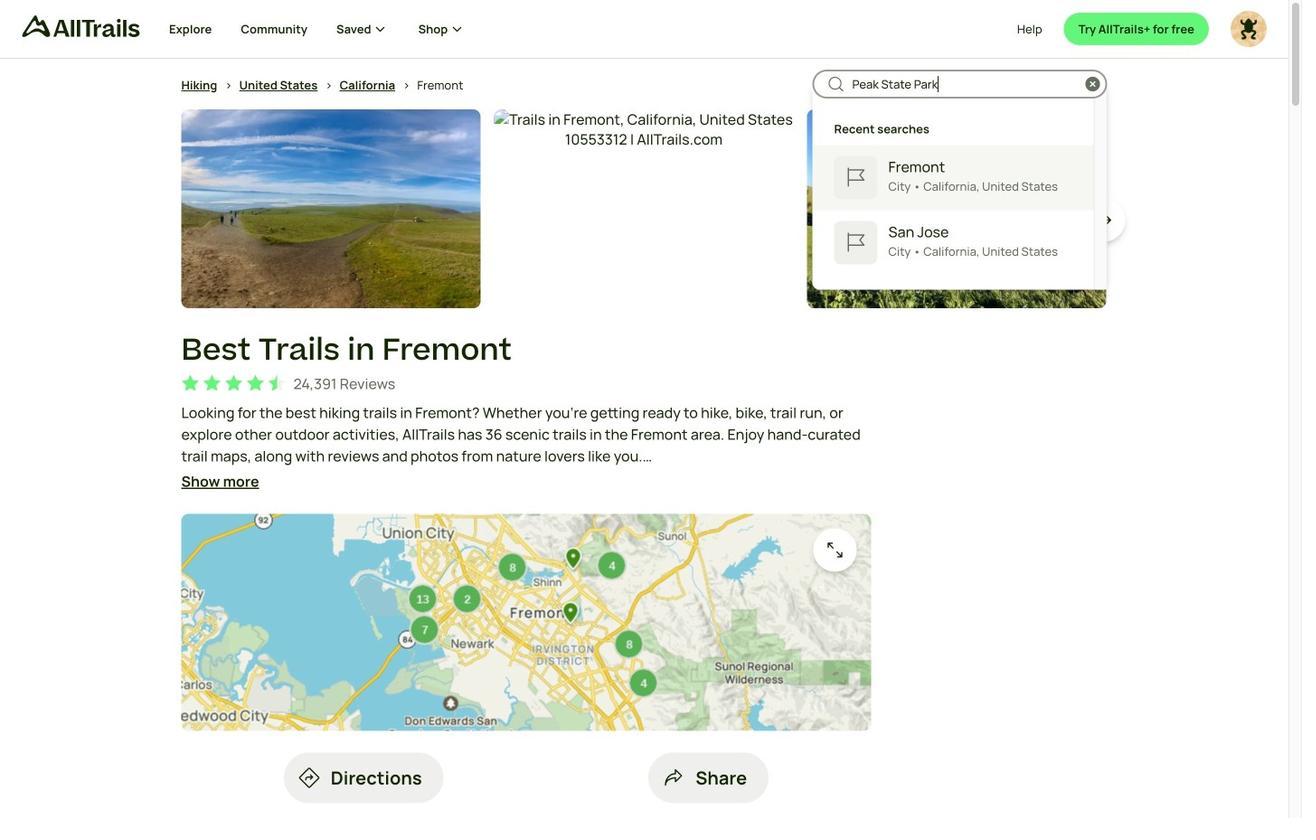 Task type: locate. For each thing, give the bounding box(es) containing it.
trails in fremont, california, united states 10553312 | alltrails.com image
[[494, 109, 794, 308]]

Enter a city, park or trail name field
[[853, 75, 1081, 93]]

cookie consent banner dialog
[[22, 733, 1267, 797]]

map of trails in fremont, california image
[[181, 514, 872, 731]]

expand map image
[[825, 540, 846, 561]]

trails in fremont, california, united states 25228607 | alltrails.com image
[[181, 109, 481, 308]]

dialog
[[0, 0, 1303, 819]]

clear image
[[1084, 75, 1102, 93]]

None search field
[[813, 70, 1108, 290]]



Task type: describe. For each thing, give the bounding box(es) containing it.
terry image
[[1231, 11, 1267, 47]]

next image
[[1093, 209, 1115, 231]]

trails in fremont, california, united states 25869756 | alltrails.com image
[[807, 109, 1107, 308]]



Task type: vqa. For each thing, say whether or not it's contained in the screenshot.
My favorites's MY
no



